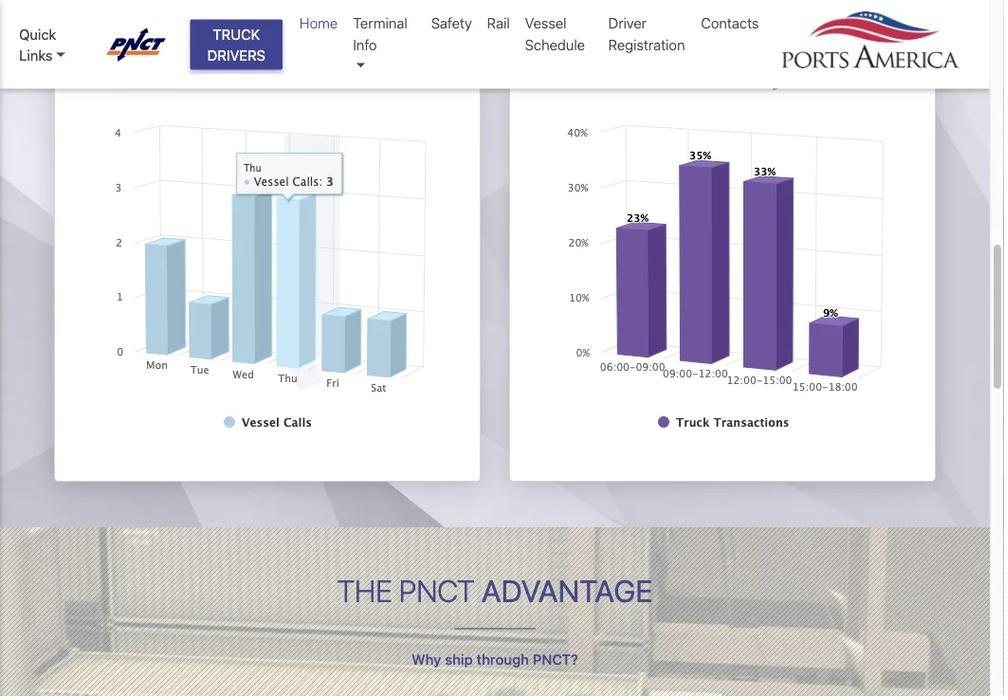 Task type: vqa. For each thing, say whether or not it's contained in the screenshot.
Portal
no



Task type: describe. For each thing, give the bounding box(es) containing it.
advantage
[[481, 573, 653, 609]]

vessel calls
[[79, 55, 230, 91]]

truck drivers
[[207, 25, 266, 63]]

terminal
[[353, 15, 407, 31]]

vessel for vessel calls
[[79, 55, 162, 91]]

driver registration link
[[601, 5, 694, 63]]

why
[[412, 650, 441, 667]]

rail link
[[480, 5, 518, 41]]

the pnct advantage
[[337, 573, 653, 609]]

truck inside truck drivers
[[213, 25, 260, 42]]

contacts
[[701, 15, 759, 31]]

drivers
[[207, 47, 266, 63]]

1 horizontal spatial pnct
[[534, 55, 610, 91]]

quick links
[[19, 25, 56, 63]]

quick
[[19, 25, 56, 42]]

home
[[300, 15, 338, 31]]

activity
[[693, 55, 786, 91]]

1 vertical spatial pnct
[[399, 573, 475, 609]]

links
[[19, 47, 53, 63]]

vessel schedule link
[[518, 5, 601, 63]]



Task type: locate. For each thing, give the bounding box(es) containing it.
pnct truck activity
[[534, 55, 786, 91]]

registration
[[609, 36, 685, 53]]

calls
[[168, 55, 230, 91]]

why ship through pnct?
[[412, 650, 578, 667]]

home link
[[292, 5, 346, 41]]

schedule
[[525, 36, 585, 53]]

vessel
[[525, 15, 567, 31], [79, 55, 162, 91]]

vessel for vessel schedule
[[525, 15, 567, 31]]

terminal info
[[353, 15, 407, 53]]

driver registration
[[609, 15, 685, 53]]

info
[[353, 36, 377, 53]]

truck down registration
[[616, 55, 686, 91]]

vessel schedule
[[525, 15, 585, 53]]

terminal info link
[[346, 5, 424, 84]]

truck
[[213, 25, 260, 42], [616, 55, 686, 91]]

vessel up schedule
[[525, 15, 567, 31]]

0 horizontal spatial pnct
[[399, 573, 475, 609]]

0 horizontal spatial vessel
[[79, 55, 162, 91]]

driver
[[609, 15, 647, 31]]

0 vertical spatial truck
[[213, 25, 260, 42]]

1 vertical spatial vessel
[[79, 55, 162, 91]]

through
[[477, 650, 529, 667]]

pnct up the why
[[399, 573, 475, 609]]

quick links link
[[19, 23, 89, 66]]

safety
[[431, 15, 472, 31]]

truck drivers link
[[190, 19, 283, 69]]

vessel inside the vessel schedule
[[525, 15, 567, 31]]

contacts link
[[694, 5, 767, 41]]

truck up the drivers
[[213, 25, 260, 42]]

0 horizontal spatial truck
[[213, 25, 260, 42]]

0 vertical spatial vessel
[[525, 15, 567, 31]]

pnct?
[[533, 650, 578, 667]]

0 vertical spatial pnct
[[534, 55, 610, 91]]

rail
[[487, 15, 510, 31]]

ship
[[445, 650, 473, 667]]

safety link
[[424, 5, 480, 41]]

vessel left "calls"
[[79, 55, 162, 91]]

1 horizontal spatial vessel
[[525, 15, 567, 31]]

the
[[337, 573, 392, 609]]

1 vertical spatial truck
[[616, 55, 686, 91]]

1 horizontal spatial truck
[[616, 55, 686, 91]]

pnct down schedule
[[534, 55, 610, 91]]

pnct
[[534, 55, 610, 91], [399, 573, 475, 609]]



